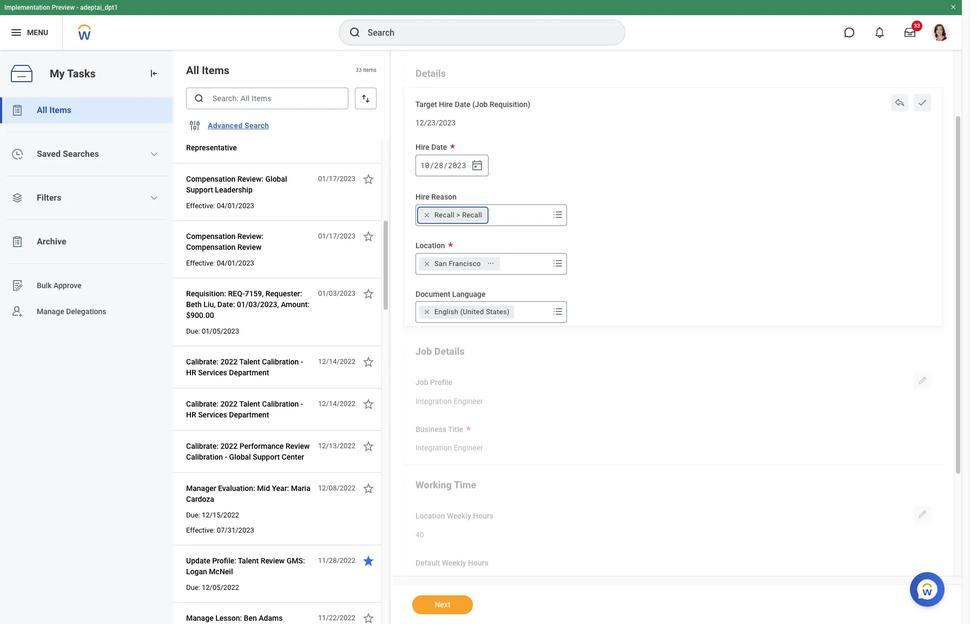 Task type: vqa. For each thing, say whether or not it's contained in the screenshot.
Manage Lesson: Ben Adams's Manage
yes



Task type: describe. For each thing, give the bounding box(es) containing it.
12/14/2022 for star image associated with 12/14/2022's calibrate: 2022 talent calibration - hr services department button
[[318, 400, 356, 408]]

filters button
[[0, 185, 173, 211]]

Search Workday  search field
[[368, 21, 603, 44]]

job for job details
[[416, 346, 432, 357]]

san francisco
[[435, 260, 481, 268]]

for
[[205, 122, 215, 130]]

Search: All Items text field
[[186, 88, 349, 109]]

calibrate: for calibrate: 2022 talent calibration - hr services department button for first star icon from the bottom of the item list element
[[186, 358, 219, 366]]

effective: for compensation review: compensation review
[[186, 259, 215, 267]]

12/05/2022
[[202, 584, 239, 592]]

implementation
[[4, 4, 50, 11]]

2023
[[448, 160, 466, 170]]

document language
[[416, 290, 486, 298]]

Integration Engineer text field
[[416, 391, 483, 410]]

requisition: req-7159, requester: beth liu, date: 01/03/2023, amount: $900.00
[[186, 290, 310, 320]]

Integration Engineer text field
[[416, 438, 483, 456]]

01/17/2023 for compensation review: global support leadership
[[318, 175, 356, 183]]

close environment banner image
[[950, 4, 957, 10]]

manager evaluation: mid year: maria cardoza
[[186, 484, 311, 504]]

francisco
[[449, 260, 481, 268]]

manage for manage delegations
[[37, 307, 64, 316]]

transformation import image
[[148, 68, 159, 79]]

search image
[[194, 93, 205, 104]]

job profile element
[[416, 390, 483, 410]]

advanced
[[208, 121, 243, 130]]

requisition:
[[186, 290, 226, 298]]

rename image
[[11, 279, 24, 292]]

leadership
[[215, 186, 253, 194]]

10
[[421, 160, 430, 170]]

manage lesson: ben adams button
[[186, 612, 287, 625]]

items inside item list element
[[202, 64, 230, 77]]

- inside calibrate: 2022 performance review calibration - global support center
[[225, 453, 227, 462]]

business title
[[416, 425, 463, 434]]

integration for business
[[416, 444, 452, 453]]

compensation for support
[[186, 175, 236, 183]]

manage delegations link
[[0, 299, 173, 325]]

all items button
[[0, 97, 173, 123]]

offer for job application: rachel pearson ‎- r-00201 customer service representative
[[186, 122, 311, 152]]

prompts image for language
[[552, 305, 565, 318]]

item list element
[[173, 50, 391, 625]]

hire date group
[[416, 155, 489, 176]]

(united
[[460, 308, 484, 316]]

calibrate: 2022 talent calibration - hr services department button for first star icon from the bottom of the item list element
[[186, 356, 312, 379]]

mcneil
[[209, 568, 233, 576]]

user plus image
[[11, 305, 24, 318]]

manager evaluation: mid year: maria cardoza button
[[186, 482, 312, 506]]

search image
[[348, 26, 361, 39]]

edit image for working time
[[917, 509, 928, 520]]

preview
[[52, 4, 75, 11]]

star image for due: 12/05/2022
[[362, 555, 375, 568]]

application:
[[232, 122, 272, 130]]

04/01/2023 for support
[[217, 202, 254, 210]]

target
[[416, 100, 437, 109]]

business title element
[[416, 437, 483, 457]]

weekly for default
[[442, 559, 466, 568]]

33 for 33 items
[[356, 67, 362, 73]]

weekly for location
[[447, 512, 471, 521]]

star image for compensation review: compensation review
[[362, 230, 375, 243]]

department for calibrate: 2022 talent calibration - hr services department button for first star icon from the bottom of the item list element
[[229, 369, 269, 377]]

lesson:
[[215, 614, 242, 623]]

rachel
[[274, 122, 297, 130]]

x small image for hire reason
[[422, 210, 432, 221]]

engineer for title
[[454, 444, 483, 453]]

all items inside item list element
[[186, 64, 230, 77]]

undo l image
[[895, 97, 905, 108]]

0 vertical spatial hire
[[439, 100, 453, 109]]

1 / from the left
[[430, 160, 434, 170]]

title
[[448, 425, 463, 434]]

2022 for star image associated with 12/14/2022's calibrate: 2022 talent calibration - hr services department button
[[220, 400, 238, 409]]

10 / 28 / 2023
[[421, 160, 466, 170]]

manager
[[186, 484, 216, 493]]

english (united states)
[[435, 308, 510, 316]]

talent for calibrate: 2022 talent calibration - hr services department button for first star icon from the bottom of the item list element
[[239, 358, 260, 366]]

san francisco element
[[435, 259, 481, 269]]

business
[[416, 425, 447, 434]]

integration engineer for profile
[[416, 397, 483, 406]]

evaluation:
[[218, 484, 255, 493]]

beth
[[186, 300, 202, 309]]

calibrate: 2022 talent calibration - hr services department for star image associated with 12/14/2022's calibrate: 2022 talent calibration - hr services department button
[[186, 400, 303, 419]]

searches
[[63, 149, 99, 159]]

2 hr from the top
[[186, 411, 196, 419]]

calibrate: 2022 performance review calibration - global support center button
[[186, 440, 312, 464]]

40 for location weekly hours
[[416, 531, 424, 540]]

01/05/2023
[[202, 327, 239, 336]]

12/15/2022
[[202, 511, 239, 520]]

00201
[[228, 133, 249, 141]]

saved
[[37, 149, 61, 159]]

star image for compensation review: global support leadership
[[362, 173, 375, 186]]

calibrate: for the calibrate: 2022 performance review calibration - global support center button
[[186, 442, 219, 451]]

menu button
[[0, 15, 62, 50]]

effective: 07/31/2023
[[186, 527, 254, 535]]

archive button
[[0, 229, 173, 255]]

perspective image
[[11, 192, 24, 205]]

11/22/2022
[[318, 614, 356, 622]]

representative
[[186, 143, 237, 152]]

1 recall from the left
[[435, 211, 455, 219]]

tasks
[[67, 67, 96, 80]]

liu,
[[204, 300, 216, 309]]

1 services from the top
[[198, 369, 227, 377]]

all inside item list element
[[186, 64, 199, 77]]

requester:
[[266, 290, 302, 298]]

review for performance
[[286, 442, 310, 451]]

delegations
[[66, 307, 106, 316]]

2 recall from the left
[[462, 211, 482, 219]]

default
[[416, 559, 440, 568]]

compensation review: compensation review
[[186, 232, 264, 252]]

calibrate: 2022 talent calibration - hr services department button for star image associated with 12/14/2022
[[186, 398, 312, 422]]

implementation preview -   adeptai_dpt1
[[4, 4, 118, 11]]

next
[[435, 601, 451, 609]]

states)
[[486, 308, 510, 316]]

40 for default weekly hours
[[416, 578, 424, 586]]

1 horizontal spatial date
[[455, 100, 471, 109]]

job details element
[[404, 336, 943, 464]]

chevron down image for filters
[[150, 194, 159, 202]]

center
[[282, 453, 304, 462]]

bulk approve
[[37, 281, 82, 290]]

menu
[[27, 28, 48, 37]]

effective: 04/01/2023 for review
[[186, 259, 254, 267]]

talent for update profile: talent review gms: logan mcneil button
[[238, 557, 259, 566]]

hours for default weekly hours
[[468, 559, 489, 568]]

time
[[454, 480, 476, 491]]

star image for due: 12/15/2022
[[362, 482, 375, 495]]

reason
[[432, 193, 457, 201]]

hire for hire reason
[[416, 193, 430, 201]]

0 vertical spatial details
[[416, 68, 446, 79]]

star image for 12/14/2022
[[362, 398, 375, 411]]

all inside all items button
[[37, 105, 47, 115]]

inbox large image
[[905, 27, 916, 38]]

7159,
[[245, 290, 264, 298]]

33 items
[[356, 67, 377, 73]]

offer
[[186, 122, 203, 130]]

r-
[[221, 133, 228, 141]]

due: 01/05/2023
[[186, 327, 239, 336]]

x small image for location
[[422, 258, 432, 269]]

english (united states), press delete to clear value. option
[[419, 306, 514, 319]]

recall > recall
[[435, 211, 482, 219]]

12/08/2022
[[318, 484, 356, 493]]

engineer for profile
[[454, 397, 483, 406]]

calendar image
[[471, 159, 484, 172]]

my tasks element
[[0, 50, 173, 625]]

advanced search
[[208, 121, 269, 130]]

chevron down image for saved searches
[[150, 150, 159, 159]]

compensation review: global support leadership button
[[186, 173, 312, 196]]

offer for job application: rachel pearson ‎- r-00201 customer service representative button
[[186, 120, 312, 154]]

>
[[457, 211, 460, 219]]

support inside calibrate: 2022 performance review calibration - global support center
[[253, 453, 280, 462]]

target hire date (job requisition)
[[416, 100, 531, 109]]

default weekly hours
[[416, 559, 489, 568]]



Task type: locate. For each thing, give the bounding box(es) containing it.
manage inside button
[[186, 614, 214, 623]]

0 vertical spatial compensation
[[186, 175, 236, 183]]

2022 left performance
[[220, 442, 238, 451]]

recall
[[435, 211, 455, 219], [462, 211, 482, 219]]

01/03/2023,
[[237, 300, 279, 309]]

2 location from the top
[[416, 512, 445, 521]]

1 vertical spatial date
[[432, 143, 447, 152]]

0 vertical spatial engineer
[[454, 397, 483, 406]]

edit image inside job details 'element'
[[917, 376, 928, 387]]

1 calibrate: 2022 talent calibration - hr services department button from the top
[[186, 356, 312, 379]]

compensation up leadership
[[186, 175, 236, 183]]

due: for update profile: talent review gms: logan mcneil
[[186, 584, 200, 592]]

/ right 28
[[444, 160, 448, 170]]

0 vertical spatial talent
[[239, 358, 260, 366]]

mid
[[257, 484, 270, 493]]

configure image
[[188, 119, 201, 132]]

all right clipboard image
[[37, 105, 47, 115]]

04/01/2023 for review
[[217, 259, 254, 267]]

0 horizontal spatial support
[[186, 186, 213, 194]]

0 vertical spatial global
[[265, 175, 287, 183]]

department down 01/05/2023 at the bottom of page
[[229, 369, 269, 377]]

2 vertical spatial effective:
[[186, 527, 215, 535]]

1 vertical spatial details
[[435, 346, 465, 357]]

0 vertical spatial effective:
[[186, 202, 215, 210]]

2 star image from the top
[[362, 230, 375, 243]]

3 star image from the top
[[362, 356, 375, 369]]

engineer down title
[[454, 444, 483, 453]]

2 vertical spatial calibration
[[186, 453, 223, 462]]

1 calibrate: 2022 talent calibration - hr services department from the top
[[186, 358, 303, 377]]

0 vertical spatial items
[[202, 64, 230, 77]]

0 vertical spatial calibrate: 2022 talent calibration - hr services department
[[186, 358, 303, 377]]

2 vertical spatial hire
[[416, 193, 430, 201]]

1 vertical spatial calibration
[[262, 400, 299, 409]]

details up target
[[416, 68, 446, 79]]

12/23/2023
[[416, 118, 456, 127]]

0 vertical spatial calibrate: 2022 talent calibration - hr services department button
[[186, 356, 312, 379]]

1 vertical spatial 2022
[[220, 400, 238, 409]]

clipboard image
[[11, 104, 24, 117]]

2 engineer from the top
[[454, 444, 483, 453]]

global down performance
[[229, 453, 251, 462]]

effective: 04/01/2023 down compensation review: compensation review
[[186, 259, 254, 267]]

weekly down time
[[447, 512, 471, 521]]

1 vertical spatial prompts image
[[552, 257, 565, 270]]

job profile
[[416, 378, 452, 387]]

2022 down 01/05/2023 at the bottom of page
[[220, 358, 238, 366]]

compensation inside compensation review: global support leadership
[[186, 175, 236, 183]]

manage inside list
[[37, 307, 64, 316]]

effective: for compensation review: global support leadership
[[186, 202, 215, 210]]

0 horizontal spatial items
[[49, 105, 71, 115]]

40 text field
[[416, 524, 424, 543], [416, 571, 424, 590]]

1 horizontal spatial support
[[253, 453, 280, 462]]

calibrate: for star image associated with 12/14/2022's calibrate: 2022 talent calibration - hr services department button
[[186, 400, 219, 409]]

07/31/2023
[[217, 527, 254, 535]]

0 vertical spatial all items
[[186, 64, 230, 77]]

recall > recall element
[[435, 210, 482, 220]]

hours down time
[[473, 512, 494, 521]]

calibration inside calibrate: 2022 performance review calibration - global support center
[[186, 453, 223, 462]]

3 x small image from the top
[[422, 307, 432, 318]]

manage for manage lesson: ben adams
[[186, 614, 214, 623]]

review: for compensation
[[237, 232, 264, 241]]

effective: 04/01/2023
[[186, 202, 254, 210], [186, 259, 254, 267]]

x small image inside english (united states), press delete to clear value. "option"
[[422, 307, 432, 318]]

2 integration from the top
[[416, 444, 452, 453]]

integration engineer down profile
[[416, 397, 483, 406]]

manage down bulk on the left top of the page
[[37, 307, 64, 316]]

engineer
[[454, 397, 483, 406], [454, 444, 483, 453]]

x small image down the hire reason
[[422, 210, 432, 221]]

0 vertical spatial 40
[[416, 531, 424, 540]]

1 star image from the top
[[362, 173, 375, 186]]

3 compensation from the top
[[186, 243, 236, 252]]

0 vertical spatial department
[[229, 369, 269, 377]]

pearson
[[186, 133, 214, 141]]

2 calibrate: from the top
[[186, 400, 219, 409]]

0 vertical spatial star image
[[362, 173, 375, 186]]

1 vertical spatial 04/01/2023
[[217, 259, 254, 267]]

engineer inside integration engineer text box
[[454, 444, 483, 453]]

2 review: from the top
[[237, 232, 264, 241]]

job up job profile
[[416, 346, 432, 357]]

recall right >
[[462, 211, 482, 219]]

star image
[[362, 173, 375, 186], [362, 230, 375, 243], [362, 356, 375, 369]]

2 vertical spatial 2022
[[220, 442, 238, 451]]

review left gms:
[[261, 557, 285, 566]]

0 horizontal spatial date
[[432, 143, 447, 152]]

2 vertical spatial compensation
[[186, 243, 236, 252]]

engineer inside integration engineer text field
[[454, 397, 483, 406]]

- inside 'menu' banner
[[76, 4, 79, 11]]

hours for location weekly hours
[[473, 512, 494, 521]]

1 due: from the top
[[186, 327, 200, 336]]

2 12/14/2022 from the top
[[318, 400, 356, 408]]

1 vertical spatial hr
[[186, 411, 196, 419]]

services
[[198, 369, 227, 377], [198, 411, 227, 419]]

0 horizontal spatial recall
[[435, 211, 455, 219]]

integration inside integration engineer text box
[[416, 444, 452, 453]]

items up search icon
[[202, 64, 230, 77]]

1 vertical spatial talent
[[239, 400, 260, 409]]

location up location weekly hours element
[[416, 512, 445, 521]]

all items inside button
[[37, 105, 71, 115]]

review: for global
[[237, 175, 264, 183]]

2022 for the calibrate: 2022 performance review calibration - global support center button
[[220, 442, 238, 451]]

2 40 text field from the top
[[416, 571, 424, 590]]

list containing all items
[[0, 97, 173, 325]]

2 effective: from the top
[[186, 259, 215, 267]]

‎-
[[216, 133, 219, 141]]

3 due: from the top
[[186, 584, 200, 592]]

11/28/2022
[[318, 557, 356, 565]]

04/01/2023 down leadership
[[217, 202, 254, 210]]

2 department from the top
[[229, 411, 269, 419]]

1 integration engineer from the top
[[416, 397, 483, 406]]

compensation down leadership
[[186, 232, 236, 241]]

review: down leadership
[[237, 232, 264, 241]]

language
[[452, 290, 486, 298]]

my
[[50, 67, 65, 80]]

1 vertical spatial due:
[[186, 511, 200, 520]]

menu banner
[[0, 0, 962, 50]]

all items
[[186, 64, 230, 77], [37, 105, 71, 115]]

location weekly hours
[[416, 512, 494, 521]]

40 text field up 'default'
[[416, 524, 424, 543]]

profile logan mcneil image
[[932, 24, 949, 43]]

approve
[[54, 281, 82, 290]]

sort image
[[360, 93, 371, 104]]

2 compensation from the top
[[186, 232, 236, 241]]

san francisco, press delete to clear value. option
[[419, 257, 500, 270]]

2 services from the top
[[198, 411, 227, 419]]

/
[[430, 160, 434, 170], [444, 160, 448, 170]]

advanced search button
[[204, 115, 273, 136]]

6 star image from the top
[[362, 612, 375, 625]]

filters
[[37, 193, 61, 203]]

edit image for job details
[[917, 376, 928, 387]]

1 integration from the top
[[416, 397, 452, 406]]

1 vertical spatial manage
[[186, 614, 214, 623]]

support down performance
[[253, 453, 280, 462]]

integration engineer down title
[[416, 444, 483, 453]]

all items up search icon
[[186, 64, 230, 77]]

2 40 from the top
[[416, 578, 424, 586]]

manage left the lesson:
[[186, 614, 214, 623]]

effective: up requisition: at top
[[186, 259, 215, 267]]

date left (job
[[455, 100, 471, 109]]

review up center
[[286, 442, 310, 451]]

star image for 12/13/2022
[[362, 440, 375, 453]]

compensation review: global support leadership
[[186, 175, 287, 194]]

review:
[[237, 175, 264, 183], [237, 232, 264, 241]]

global inside compensation review: global support leadership
[[265, 175, 287, 183]]

0 vertical spatial review
[[237, 243, 262, 252]]

x small image inside recall > recall, press delete to clear value. option
[[422, 210, 432, 221]]

0 vertical spatial 04/01/2023
[[217, 202, 254, 210]]

all
[[186, 64, 199, 77], [37, 105, 47, 115]]

1 vertical spatial items
[[49, 105, 71, 115]]

2 chevron down image from the top
[[150, 194, 159, 202]]

integration down job profile
[[416, 397, 452, 406]]

star image for 11/22/2022
[[362, 612, 375, 625]]

1 horizontal spatial 33
[[914, 23, 921, 29]]

details inside 'element'
[[435, 346, 465, 357]]

cardoza
[[186, 495, 214, 504]]

effective: down leadership
[[186, 202, 215, 210]]

3 effective: from the top
[[186, 527, 215, 535]]

04/01/2023 down compensation review: compensation review
[[217, 259, 254, 267]]

2 vertical spatial star image
[[362, 356, 375, 369]]

1 chevron down image from the top
[[150, 150, 159, 159]]

0 vertical spatial 12/14/2022
[[318, 358, 356, 366]]

1 compensation from the top
[[186, 175, 236, 183]]

manage lesson: ben adams
[[186, 614, 283, 623]]

x small image for document language
[[422, 307, 432, 318]]

1 40 text field from the top
[[416, 524, 424, 543]]

0 vertical spatial all
[[186, 64, 199, 77]]

english (united states) element
[[435, 308, 510, 317]]

40 up 'default'
[[416, 531, 424, 540]]

1 vertical spatial integration
[[416, 444, 452, 453]]

due: down logan
[[186, 584, 200, 592]]

bulk
[[37, 281, 52, 290]]

0 horizontal spatial manage
[[37, 307, 64, 316]]

all up search icon
[[186, 64, 199, 77]]

saved searches
[[37, 149, 99, 159]]

engineer up title
[[454, 397, 483, 406]]

prompts image
[[552, 208, 565, 221], [552, 257, 565, 270], [552, 305, 565, 318]]

check image
[[917, 97, 928, 108]]

1 vertical spatial hours
[[468, 559, 489, 568]]

0 vertical spatial chevron down image
[[150, 150, 159, 159]]

due: for manager evaluation: mid year: maria cardoza
[[186, 511, 200, 520]]

1 calibrate: from the top
[[186, 358, 219, 366]]

customer
[[251, 133, 284, 141]]

hire for hire date
[[416, 143, 430, 152]]

2 vertical spatial review
[[261, 557, 285, 566]]

department up performance
[[229, 411, 269, 419]]

0 vertical spatial job
[[217, 122, 230, 130]]

clipboard image
[[11, 235, 24, 248]]

list
[[0, 97, 173, 325]]

0 vertical spatial hours
[[473, 512, 494, 521]]

edit image
[[917, 376, 928, 387], [917, 509, 928, 520]]

01/17/2023
[[318, 175, 356, 183], [318, 232, 356, 240]]

all items right clipboard image
[[37, 105, 71, 115]]

integration engineer for title
[[416, 444, 483, 453]]

0 vertical spatial calibration
[[262, 358, 299, 366]]

1 vertical spatial all
[[37, 105, 47, 115]]

0 vertical spatial integration engineer
[[416, 397, 483, 406]]

2 prompts image from the top
[[552, 257, 565, 270]]

1 vertical spatial star image
[[362, 230, 375, 243]]

1 department from the top
[[229, 369, 269, 377]]

0 vertical spatial 2022
[[220, 358, 238, 366]]

0 vertical spatial x small image
[[422, 210, 432, 221]]

40 text field for location weekly hours
[[416, 524, 424, 543]]

job up r- at top
[[217, 122, 230, 130]]

review: up leadership
[[237, 175, 264, 183]]

hours right 'default'
[[468, 559, 489, 568]]

notifications large image
[[875, 27, 885, 38]]

1 04/01/2023 from the top
[[217, 202, 254, 210]]

due: for requisition: req-7159, requester: beth liu, date: 01/03/2023, amount: $900.00
[[186, 327, 200, 336]]

0 vertical spatial date
[[455, 100, 471, 109]]

services up calibrate: 2022 performance review calibration - global support center
[[198, 411, 227, 419]]

1 horizontal spatial items
[[202, 64, 230, 77]]

default weekly hours element
[[416, 571, 424, 591]]

0 vertical spatial prompts image
[[552, 208, 565, 221]]

job left profile
[[416, 378, 428, 387]]

0 vertical spatial due:
[[186, 327, 200, 336]]

search
[[245, 121, 269, 130]]

1 horizontal spatial all
[[186, 64, 199, 77]]

san
[[435, 260, 447, 268]]

1 vertical spatial 40
[[416, 578, 424, 586]]

working time element
[[404, 470, 943, 625]]

english
[[435, 308, 459, 316]]

calibrate:
[[186, 358, 219, 366], [186, 400, 219, 409], [186, 442, 219, 451]]

date
[[455, 100, 471, 109], [432, 143, 447, 152]]

star image
[[362, 287, 375, 300], [362, 398, 375, 411], [362, 440, 375, 453], [362, 482, 375, 495], [362, 555, 375, 568], [362, 612, 375, 625]]

chevron down image inside filters dropdown button
[[150, 194, 159, 202]]

1 vertical spatial job
[[416, 346, 432, 357]]

1 vertical spatial 01/17/2023
[[318, 232, 356, 240]]

weekly right 'default'
[[442, 559, 466, 568]]

review inside update profile: talent review gms: logan mcneil
[[261, 557, 285, 566]]

0 horizontal spatial global
[[229, 453, 251, 462]]

calibrate: 2022 performance review calibration - global support center
[[186, 442, 310, 462]]

logan
[[186, 568, 207, 576]]

talent
[[239, 358, 260, 366], [239, 400, 260, 409], [238, 557, 259, 566]]

integration inside integration engineer text field
[[416, 397, 452, 406]]

0 vertical spatial services
[[198, 369, 227, 377]]

33 inside item list element
[[356, 67, 362, 73]]

1 vertical spatial review
[[286, 442, 310, 451]]

target hire date (job requisition) element
[[416, 112, 456, 128]]

0 vertical spatial manage
[[37, 307, 64, 316]]

location for location
[[416, 241, 445, 250]]

effective: down due: 12/15/2022
[[186, 527, 215, 535]]

x small image
[[422, 210, 432, 221], [422, 258, 432, 269], [422, 307, 432, 318]]

1 horizontal spatial manage
[[186, 614, 214, 623]]

3 calibrate: from the top
[[186, 442, 219, 451]]

location weekly hours element
[[416, 524, 424, 544]]

2 effective: 04/01/2023 from the top
[[186, 259, 254, 267]]

performance
[[240, 442, 284, 451]]

x small image down "document"
[[422, 307, 432, 318]]

1 vertical spatial calibrate: 2022 talent calibration - hr services department
[[186, 400, 303, 419]]

review for talent
[[261, 557, 285, 566]]

support inside compensation review: global support leadership
[[186, 186, 213, 194]]

1 vertical spatial department
[[229, 411, 269, 419]]

1 edit image from the top
[[917, 376, 928, 387]]

compensation review: compensation review button
[[186, 230, 312, 254]]

0 horizontal spatial all
[[37, 105, 47, 115]]

1 vertical spatial effective:
[[186, 259, 215, 267]]

1 vertical spatial 33
[[356, 67, 362, 73]]

hire up target hire date (job requisition) element
[[439, 100, 453, 109]]

0 vertical spatial support
[[186, 186, 213, 194]]

(job
[[472, 100, 488, 109]]

1 horizontal spatial all items
[[186, 64, 230, 77]]

1 horizontal spatial global
[[265, 175, 287, 183]]

3 2022 from the top
[[220, 442, 238, 451]]

location for location weekly hours
[[416, 512, 445, 521]]

1 horizontal spatial /
[[444, 160, 448, 170]]

calibrate: 2022 talent calibration - hr services department button up performance
[[186, 398, 312, 422]]

2022 for calibrate: 2022 talent calibration - hr services department button for first star icon from the bottom of the item list element
[[220, 358, 238, 366]]

1 2022 from the top
[[220, 358, 238, 366]]

40 text field for default weekly hours
[[416, 571, 424, 590]]

2022 inside calibrate: 2022 performance review calibration - global support center
[[220, 442, 238, 451]]

0 horizontal spatial all items
[[37, 105, 71, 115]]

location inside working time 'element'
[[416, 512, 445, 521]]

items inside button
[[49, 105, 71, 115]]

0 vertical spatial hr
[[186, 369, 196, 377]]

1 vertical spatial x small image
[[422, 258, 432, 269]]

update
[[186, 557, 210, 566]]

date:
[[217, 300, 235, 309]]

4 star image from the top
[[362, 482, 375, 495]]

2 x small image from the top
[[422, 258, 432, 269]]

2022 up calibrate: 2022 performance review calibration - global support center
[[220, 400, 238, 409]]

$900.00
[[186, 311, 214, 320]]

support left leadership
[[186, 186, 213, 194]]

1 location from the top
[[416, 241, 445, 250]]

3 prompts image from the top
[[552, 305, 565, 318]]

date up 28
[[432, 143, 447, 152]]

req-
[[228, 290, 245, 298]]

1 vertical spatial review:
[[237, 232, 264, 241]]

job for job profile
[[416, 378, 428, 387]]

due: down cardoza
[[186, 511, 200, 520]]

items down my
[[49, 105, 71, 115]]

1 12/14/2022 from the top
[[318, 358, 356, 366]]

recall left >
[[435, 211, 455, 219]]

0 vertical spatial integration
[[416, 397, 452, 406]]

document
[[416, 290, 451, 298]]

33 left items on the top left of the page
[[356, 67, 362, 73]]

recall > recall, press delete to clear value. option
[[419, 209, 487, 222]]

1 effective: from the top
[[186, 202, 215, 210]]

1 vertical spatial services
[[198, 411, 227, 419]]

update profile: talent review gms: logan mcneil button
[[186, 555, 312, 579]]

2 04/01/2023 from the top
[[217, 259, 254, 267]]

40 text field down 'default'
[[416, 571, 424, 590]]

2 integration engineer from the top
[[416, 444, 483, 453]]

requisition: req-7159, requester: beth liu, date: 01/03/2023, amount: $900.00 button
[[186, 287, 312, 322]]

profile
[[430, 378, 452, 387]]

1 review: from the top
[[237, 175, 264, 183]]

12/14/2022 for calibrate: 2022 talent calibration - hr services department button for first star icon from the bottom of the item list element
[[318, 358, 356, 366]]

0 vertical spatial 40 text field
[[416, 524, 424, 543]]

1 engineer from the top
[[454, 397, 483, 406]]

profile:
[[212, 557, 236, 566]]

2 vertical spatial calibrate:
[[186, 442, 219, 451]]

1 vertical spatial chevron down image
[[150, 194, 159, 202]]

justify image
[[10, 26, 23, 39]]

prompts image for reason
[[552, 208, 565, 221]]

x small image left san
[[422, 258, 432, 269]]

1 hr from the top
[[186, 369, 196, 377]]

01/17/2023 for compensation review: compensation review
[[318, 232, 356, 240]]

hire date
[[416, 143, 447, 152]]

1 prompts image from the top
[[552, 208, 565, 221]]

gms:
[[287, 557, 305, 566]]

2 01/17/2023 from the top
[[318, 232, 356, 240]]

effective: 04/01/2023 down leadership
[[186, 202, 254, 210]]

next button
[[412, 596, 473, 615]]

compensation for review
[[186, 232, 236, 241]]

2 star image from the top
[[362, 398, 375, 411]]

services down due: 01/05/2023
[[198, 369, 227, 377]]

1 vertical spatial calibrate: 2022 talent calibration - hr services department button
[[186, 398, 312, 422]]

global down customer
[[265, 175, 287, 183]]

40 down 'default'
[[416, 578, 424, 586]]

calibrate: 2022 talent calibration - hr services department down 01/05/2023 at the bottom of page
[[186, 358, 303, 377]]

due: down $900.00
[[186, 327, 200, 336]]

calibrate: 2022 talent calibration - hr services department for calibrate: 2022 talent calibration - hr services department button for first star icon from the bottom of the item list element
[[186, 358, 303, 377]]

5 star image from the top
[[362, 555, 375, 568]]

job
[[217, 122, 230, 130], [416, 346, 432, 357], [416, 378, 428, 387]]

integration down business
[[416, 444, 452, 453]]

1 vertical spatial global
[[229, 453, 251, 462]]

0 vertical spatial review:
[[237, 175, 264, 183]]

calibrate: inside calibrate: 2022 performance review calibration - global support center
[[186, 442, 219, 451]]

edit image inside working time 'element'
[[917, 509, 928, 520]]

review inside calibrate: 2022 performance review calibration - global support center
[[286, 442, 310, 451]]

due:
[[186, 327, 200, 336], [186, 511, 200, 520], [186, 584, 200, 592]]

related actions image
[[487, 260, 495, 268]]

1 vertical spatial 40 text field
[[416, 571, 424, 590]]

support
[[186, 186, 213, 194], [253, 453, 280, 462]]

40
[[416, 531, 424, 540], [416, 578, 424, 586]]

1 vertical spatial integration engineer
[[416, 444, 483, 453]]

chevron down image
[[150, 150, 159, 159], [150, 194, 159, 202]]

/ right 10 at the top of the page
[[430, 160, 434, 170]]

1 star image from the top
[[362, 287, 375, 300]]

0 horizontal spatial /
[[430, 160, 434, 170]]

1 x small image from the top
[[422, 210, 432, 221]]

2 calibrate: 2022 talent calibration - hr services department from the top
[[186, 400, 303, 419]]

job inside offer for job application: rachel pearson ‎- r-00201 customer service representative
[[217, 122, 230, 130]]

3 star image from the top
[[362, 440, 375, 453]]

department for star image associated with 12/14/2022's calibrate: 2022 talent calibration - hr services department button
[[229, 411, 269, 419]]

bulk approve link
[[0, 273, 173, 299]]

location inside details element
[[416, 241, 445, 250]]

2 vertical spatial due:
[[186, 584, 200, 592]]

2 / from the left
[[444, 160, 448, 170]]

working
[[416, 480, 452, 491]]

2 2022 from the top
[[220, 400, 238, 409]]

review inside compensation review: compensation review
[[237, 243, 262, 252]]

star image for due: 01/05/2023
[[362, 287, 375, 300]]

1 horizontal spatial recall
[[462, 211, 482, 219]]

33 left profile logan mcneil image
[[914, 23, 921, 29]]

0 vertical spatial 33
[[914, 23, 921, 29]]

2 calibrate: 2022 talent calibration - hr services department button from the top
[[186, 398, 312, 422]]

1 vertical spatial compensation
[[186, 232, 236, 241]]

clock check image
[[11, 148, 24, 161]]

update profile: talent review gms: logan mcneil
[[186, 557, 305, 576]]

1 40 from the top
[[416, 531, 424, 540]]

33 for 33
[[914, 23, 921, 29]]

calibrate: 2022 talent calibration - hr services department button down 01/05/2023 at the bottom of page
[[186, 356, 312, 379]]

archive
[[37, 237, 66, 247]]

ben
[[244, 614, 257, 623]]

2022
[[220, 358, 238, 366], [220, 400, 238, 409], [220, 442, 238, 451]]

1 vertical spatial support
[[253, 453, 280, 462]]

global inside calibrate: 2022 performance review calibration - global support center
[[229, 453, 251, 462]]

1 vertical spatial edit image
[[917, 509, 928, 520]]

2 edit image from the top
[[917, 509, 928, 520]]

1 vertical spatial weekly
[[442, 559, 466, 568]]

33 button
[[898, 21, 923, 44]]

28
[[434, 160, 443, 170]]

1 effective: 04/01/2023 from the top
[[186, 202, 254, 210]]

review up 7159,
[[237, 243, 262, 252]]

items
[[202, 64, 230, 77], [49, 105, 71, 115]]

calibrate: 2022 talent calibration - hr services department up performance
[[186, 400, 303, 419]]

review: inside compensation review: compensation review
[[237, 232, 264, 241]]

integration for job
[[416, 397, 452, 406]]

chevron down image inside saved searches dropdown button
[[150, 150, 159, 159]]

service
[[286, 133, 311, 141]]

details element
[[404, 58, 943, 331]]

requisition)
[[490, 100, 531, 109]]

details up profile
[[435, 346, 465, 357]]

integration engineer
[[416, 397, 483, 406], [416, 444, 483, 453]]

review for compensation
[[237, 243, 262, 252]]

talent inside update profile: talent review gms: logan mcneil
[[238, 557, 259, 566]]

1 01/17/2023 from the top
[[318, 175, 356, 183]]

1 vertical spatial engineer
[[454, 444, 483, 453]]

33 inside button
[[914, 23, 921, 29]]

compensation up requisition: at top
[[186, 243, 236, 252]]

2 due: from the top
[[186, 511, 200, 520]]

location up san
[[416, 241, 445, 250]]

talent for star image associated with 12/14/2022's calibrate: 2022 talent calibration - hr services department button
[[239, 400, 260, 409]]

effective: 04/01/2023 for support
[[186, 202, 254, 210]]

review: inside compensation review: global support leadership
[[237, 175, 264, 183]]

hire up 10 at the top of the page
[[416, 143, 430, 152]]

hire left reason
[[416, 193, 430, 201]]

0 vertical spatial weekly
[[447, 512, 471, 521]]



